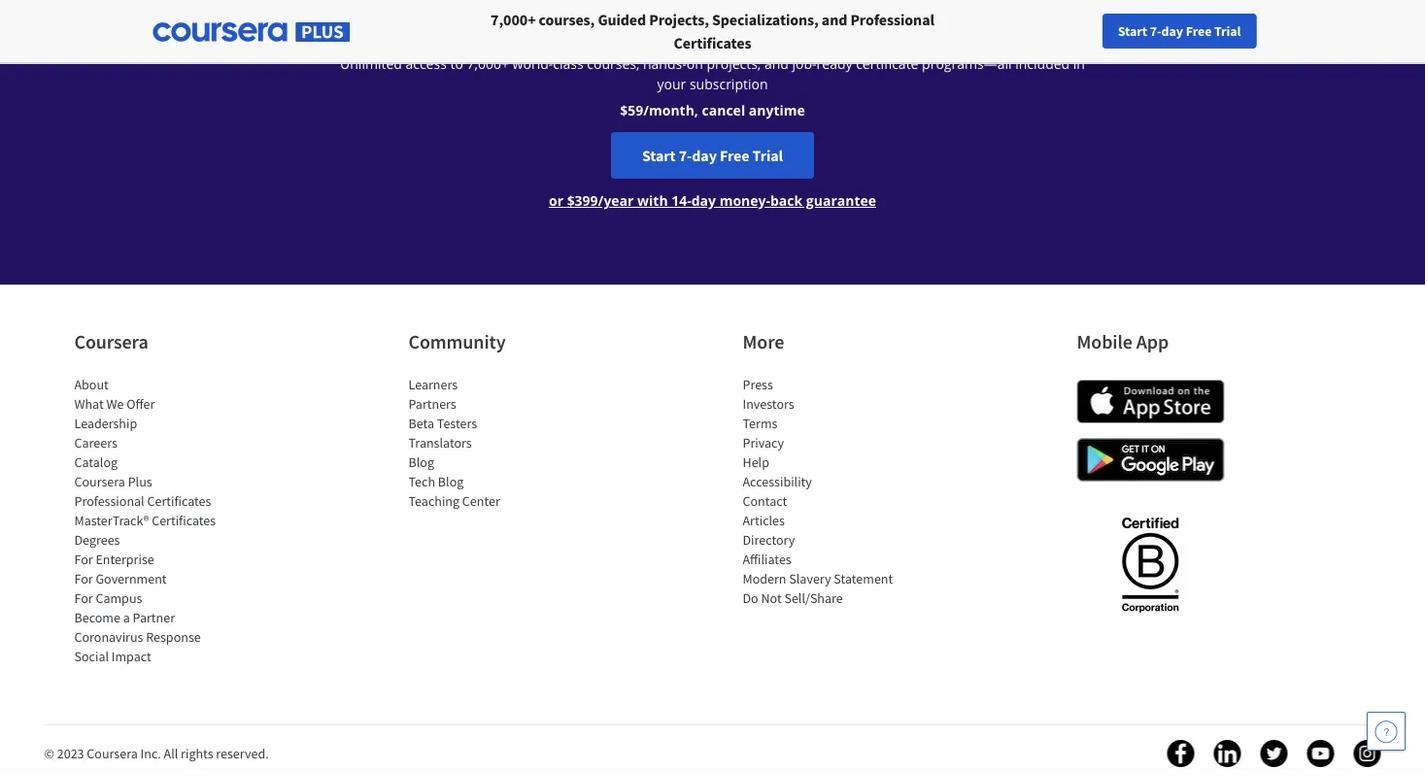 Task type: locate. For each thing, give the bounding box(es) containing it.
day right career
[[1162, 22, 1184, 40]]

0 vertical spatial and
[[822, 10, 848, 29]]

1 vertical spatial start 7-day free trial button
[[611, 132, 814, 179]]

job-
[[793, 54, 817, 73]]

2 list from the left
[[409, 375, 574, 511]]

1 horizontal spatial blog
[[438, 473, 464, 491]]

certificate
[[856, 54, 919, 73]]

certificates down professional certificates link at left
[[152, 512, 216, 530]]

modern
[[743, 570, 787, 588]]

partners
[[409, 396, 457, 413]]

courses,
[[539, 10, 595, 29], [587, 54, 640, 73]]

modern slavery statement link
[[743, 570, 893, 588]]

0 horizontal spatial professional
[[74, 493, 144, 510]]

list
[[74, 375, 240, 667], [409, 375, 574, 511], [743, 375, 908, 608]]

blog up teaching center link
[[438, 473, 464, 491]]

list containing learners
[[409, 375, 574, 511]]

7- up 14-
[[679, 146, 692, 165]]

help link
[[743, 454, 770, 471]]

2 vertical spatial coursera
[[87, 745, 138, 763]]

7,000+
[[491, 10, 536, 29], [467, 54, 509, 73]]

0 vertical spatial day
[[1162, 22, 1184, 40]]

1 horizontal spatial coursera plus image
[[575, 7, 850, 34]]

None search field
[[267, 12, 627, 51]]

7,000+ inside unlimited access to 7,000+ world-class courses, hands-on projects, and job-ready certificate programs—all included in your subscription
[[467, 54, 509, 73]]

0 vertical spatial trial
[[1215, 22, 1242, 40]]

coursera plus image
[[575, 7, 850, 34], [153, 22, 350, 42]]

start
[[1118, 22, 1148, 40], [642, 146, 676, 165]]

0 vertical spatial courses,
[[539, 10, 595, 29]]

campus
[[96, 590, 142, 607]]

coursera
[[74, 330, 148, 354], [74, 473, 125, 491], [87, 745, 138, 763]]

1 list from the left
[[74, 375, 240, 667]]

list containing press
[[743, 375, 908, 608]]

professional up certificate
[[851, 10, 935, 29]]

reserved.
[[216, 745, 269, 763]]

specializations,
[[712, 10, 819, 29]]

start 7-day free trial
[[1118, 22, 1242, 40], [642, 146, 783, 165]]

programs—all
[[922, 54, 1012, 73]]

world-
[[513, 54, 553, 73]]

coursera twitter image
[[1261, 741, 1288, 768]]

7-
[[1150, 22, 1162, 40], [679, 146, 692, 165]]

become
[[74, 609, 120, 627]]

1 vertical spatial coursera
[[74, 473, 125, 491]]

0 vertical spatial start
[[1118, 22, 1148, 40]]

coursera facebook image
[[1168, 741, 1195, 768]]

0 vertical spatial start 7-day free trial
[[1118, 22, 1242, 40]]

learners partners beta testers translators blog tech blog teaching center
[[409, 376, 500, 510]]

leadership link
[[74, 415, 137, 432]]

your right find
[[1039, 22, 1065, 40]]

catalog link
[[74, 454, 118, 471]]

press
[[743, 376, 773, 394]]

0 horizontal spatial 7-
[[679, 146, 692, 165]]

find your new career
[[1011, 22, 1133, 40]]

coursera inside about what we offer leadership careers catalog coursera plus professional certificates mastertrack® certificates degrees for enterprise for government for campus become a partner coronavirus response social impact
[[74, 473, 125, 491]]

professional inside the "7,000+ courses, guided projects, specializations, and professional certificates"
[[851, 10, 935, 29]]

coursera plus link
[[74, 473, 152, 491]]

1 horizontal spatial and
[[822, 10, 848, 29]]

list for more
[[743, 375, 908, 608]]

trial down anytime
[[753, 146, 783, 165]]

unlimited access to 7,000+ world-class courses, hands-on projects, and job-ready certificate programs—all included in your subscription
[[340, 54, 1085, 93]]

guarantee
[[806, 191, 877, 210]]

1 vertical spatial start
[[642, 146, 676, 165]]

0 vertical spatial start 7-day free trial button
[[1103, 14, 1257, 49]]

and left job-
[[765, 54, 789, 73]]

© 2023 coursera inc. all rights reserved.
[[44, 745, 269, 763]]

0 vertical spatial certificates
[[674, 33, 752, 52]]

projects,
[[707, 54, 761, 73]]

0 horizontal spatial coursera plus image
[[153, 22, 350, 42]]

more
[[743, 330, 785, 354]]

coursera down catalog
[[74, 473, 125, 491]]

1 vertical spatial professional
[[74, 493, 144, 510]]

0 horizontal spatial your
[[657, 75, 686, 93]]

/month,
[[644, 101, 699, 120]]

find
[[1011, 22, 1036, 40]]

0 horizontal spatial start
[[642, 146, 676, 165]]

statement
[[834, 570, 893, 588]]

for
[[74, 551, 93, 569], [74, 570, 93, 588], [74, 590, 93, 607]]

7,000+ right to
[[467, 54, 509, 73]]

1 vertical spatial for
[[74, 570, 93, 588]]

sell/share
[[785, 590, 843, 607]]

social
[[74, 648, 109, 666]]

1 vertical spatial courses,
[[587, 54, 640, 73]]

0 horizontal spatial list
[[74, 375, 240, 667]]

for government link
[[74, 570, 167, 588]]

1 vertical spatial day
[[692, 146, 717, 165]]

or
[[549, 191, 564, 210]]

1 vertical spatial your
[[657, 75, 686, 93]]

2 horizontal spatial list
[[743, 375, 908, 608]]

investors
[[743, 396, 795, 413]]

become a partner link
[[74, 609, 175, 627]]

1 vertical spatial trial
[[753, 146, 783, 165]]

7- left show notifications icon at the right
[[1150, 22, 1162, 40]]

1 vertical spatial certificates
[[147, 493, 211, 510]]

start up with
[[642, 146, 676, 165]]

1 vertical spatial start 7-day free trial
[[642, 146, 783, 165]]

3 list from the left
[[743, 375, 908, 608]]

1 horizontal spatial list
[[409, 375, 574, 511]]

certificates
[[674, 33, 752, 52], [147, 493, 211, 510], [152, 512, 216, 530]]

directory
[[743, 532, 795, 549]]

1 vertical spatial and
[[765, 54, 789, 73]]

1 horizontal spatial your
[[1039, 22, 1065, 40]]

teaching
[[409, 493, 460, 510]]

coronavirus
[[74, 629, 143, 646]]

trial right show notifications icon at the right
[[1215, 22, 1242, 40]]

start left show notifications icon at the right
[[1118, 22, 1148, 40]]

free right career
[[1186, 22, 1212, 40]]

free up the money-
[[720, 146, 750, 165]]

anytime
[[749, 101, 805, 120]]

0 vertical spatial coursera
[[74, 330, 148, 354]]

day up or $399 /year with 14-day money-back guarantee
[[692, 146, 717, 165]]

0 vertical spatial 7,000+
[[491, 10, 536, 29]]

blog up tech
[[409, 454, 434, 471]]

0 vertical spatial blog
[[409, 454, 434, 471]]

1 horizontal spatial professional
[[851, 10, 935, 29]]

/year
[[598, 191, 634, 210]]

and inside the "7,000+ courses, guided projects, specializations, and professional certificates"
[[822, 10, 848, 29]]

coursera up about at left
[[74, 330, 148, 354]]

0 vertical spatial 7-
[[1150, 22, 1162, 40]]

about link
[[74, 376, 109, 394]]

logo of certified b corporation image
[[1111, 506, 1191, 623]]

list containing about
[[74, 375, 240, 667]]

app
[[1137, 330, 1169, 354]]

©
[[44, 745, 54, 763]]

0 horizontal spatial trial
[[753, 146, 783, 165]]

partners link
[[409, 396, 457, 413]]

affiliates link
[[743, 551, 792, 569]]

1 for from the top
[[74, 551, 93, 569]]

to
[[450, 54, 463, 73]]

blog link
[[409, 454, 434, 471]]

projects,
[[649, 10, 709, 29]]

0 horizontal spatial and
[[765, 54, 789, 73]]

community
[[409, 330, 506, 354]]

find your new career link
[[1002, 19, 1143, 44]]

contact
[[743, 493, 787, 510]]

for up become
[[74, 590, 93, 607]]

1 vertical spatial blog
[[438, 473, 464, 491]]

mastertrack® certificates link
[[74, 512, 216, 530]]

2 vertical spatial for
[[74, 590, 93, 607]]

privacy link
[[743, 434, 784, 452]]

professional up mastertrack®
[[74, 493, 144, 510]]

professional
[[851, 10, 935, 29], [74, 493, 144, 510]]

coursera left inc. at the left bottom of page
[[87, 745, 138, 763]]

2 vertical spatial day
[[692, 191, 716, 210]]

for up the for campus link
[[74, 570, 93, 588]]

0 vertical spatial your
[[1039, 22, 1065, 40]]

coursera instagram image
[[1354, 741, 1381, 768]]

press investors terms privacy help accessibility contact articles directory affiliates modern slavery statement do not sell/share
[[743, 376, 893, 607]]

7,000+ up world-
[[491, 10, 536, 29]]

certificates up 'mastertrack® certificates' link
[[147, 493, 211, 510]]

plus
[[128, 473, 152, 491]]

1 vertical spatial 7,000+
[[467, 54, 509, 73]]

day
[[1162, 22, 1184, 40], [692, 146, 717, 165], [692, 191, 716, 210]]

download on the app store image
[[1077, 380, 1225, 424]]

courses, right class
[[587, 54, 640, 73]]

0 vertical spatial for
[[74, 551, 93, 569]]

tech blog link
[[409, 473, 464, 491]]

certificates up on
[[674, 33, 752, 52]]

access
[[406, 54, 447, 73]]

day left the money-
[[692, 191, 716, 210]]

your down hands-
[[657, 75, 686, 93]]

1 horizontal spatial start 7-day free trial button
[[1103, 14, 1257, 49]]

a
[[123, 609, 130, 627]]

cancel
[[702, 101, 746, 120]]

for down degrees "link"
[[74, 551, 93, 569]]

list for community
[[409, 375, 574, 511]]

courses, up class
[[539, 10, 595, 29]]

help center image
[[1375, 720, 1398, 743]]

0 vertical spatial professional
[[851, 10, 935, 29]]

about
[[74, 376, 109, 394]]

and up ready
[[822, 10, 848, 29]]

for enterprise link
[[74, 551, 154, 569]]

degrees
[[74, 532, 120, 549]]

3 for from the top
[[74, 590, 93, 607]]

mobile
[[1077, 330, 1133, 354]]

terms
[[743, 415, 778, 432]]

1 vertical spatial 7-
[[679, 146, 692, 165]]

0 horizontal spatial free
[[720, 146, 750, 165]]

professional inside about what we offer leadership careers catalog coursera plus professional certificates mastertrack® certificates degrees for enterprise for government for campus become a partner coronavirus response social impact
[[74, 493, 144, 510]]

your inside unlimited access to 7,000+ world-class courses, hands-on projects, and job-ready certificate programs—all included in your subscription
[[657, 75, 686, 93]]

1 horizontal spatial free
[[1186, 22, 1212, 40]]

learners link
[[409, 376, 458, 394]]



Task type: vqa. For each thing, say whether or not it's contained in the screenshot.
Accept Cookies button
no



Task type: describe. For each thing, give the bounding box(es) containing it.
rights
[[181, 745, 213, 763]]

beta
[[409, 415, 434, 432]]

subscription
[[690, 75, 768, 93]]

translators
[[409, 434, 472, 452]]

accessibility
[[743, 473, 812, 491]]

ready
[[817, 54, 853, 73]]

catalog
[[74, 454, 118, 471]]

teaching center link
[[409, 493, 500, 510]]

learners
[[409, 376, 458, 394]]

with
[[638, 191, 668, 210]]

0 horizontal spatial start 7-day free trial
[[642, 146, 783, 165]]

career
[[1096, 22, 1133, 40]]

mastertrack®
[[74, 512, 149, 530]]

beta testers link
[[409, 415, 477, 432]]

accessibility link
[[743, 473, 812, 491]]

7,000+ inside the "7,000+ courses, guided projects, specializations, and professional certificates"
[[491, 10, 536, 29]]

do not sell/share link
[[743, 590, 843, 607]]

mobile app
[[1077, 330, 1169, 354]]

investors link
[[743, 396, 795, 413]]

0 horizontal spatial blog
[[409, 454, 434, 471]]

enterprise
[[96, 551, 154, 569]]

list for coursera
[[74, 375, 240, 667]]

1 horizontal spatial start 7-day free trial
[[1118, 22, 1242, 40]]

included
[[1016, 54, 1070, 73]]

courses, inside unlimited access to 7,000+ world-class courses, hands-on projects, and job-ready certificate programs—all included in your subscription
[[587, 54, 640, 73]]

what
[[74, 396, 104, 413]]

directory link
[[743, 532, 795, 549]]

class
[[553, 54, 584, 73]]

2 for from the top
[[74, 570, 93, 588]]

certificates inside the "7,000+ courses, guided projects, specializations, and professional certificates"
[[674, 33, 752, 52]]

7,000+ courses, guided projects, specializations, and professional certificates
[[491, 10, 935, 52]]

2 vertical spatial certificates
[[152, 512, 216, 530]]

1 vertical spatial free
[[720, 146, 750, 165]]

courses, inside the "7,000+ courses, guided projects, specializations, and professional certificates"
[[539, 10, 595, 29]]

$59
[[620, 101, 644, 120]]

coronavirus response link
[[74, 629, 201, 646]]

articles
[[743, 512, 785, 530]]

coursera youtube image
[[1308, 741, 1335, 768]]

back
[[771, 191, 803, 210]]

coursera plus image for courses,
[[153, 22, 350, 42]]

privacy
[[743, 434, 784, 452]]

slavery
[[789, 570, 831, 588]]

press link
[[743, 376, 773, 394]]

get it on google play image
[[1077, 438, 1225, 482]]

$59 /month, cancel anytime
[[620, 101, 805, 120]]

careers
[[74, 434, 117, 452]]

for campus link
[[74, 590, 142, 607]]

2023
[[57, 745, 84, 763]]

articles link
[[743, 512, 785, 530]]

or $399 /year with 14-day money-back guarantee
[[549, 191, 877, 210]]

0 horizontal spatial start 7-day free trial button
[[611, 132, 814, 179]]

show notifications image
[[1163, 24, 1187, 48]]

coursera plus image for access
[[575, 7, 850, 34]]

what we offer link
[[74, 396, 155, 413]]

testers
[[437, 415, 477, 432]]

your inside "link"
[[1039, 22, 1065, 40]]

response
[[146, 629, 201, 646]]

terms link
[[743, 415, 778, 432]]

impact
[[112, 648, 151, 666]]

about what we offer leadership careers catalog coursera plus professional certificates mastertrack® certificates degrees for enterprise for government for campus become a partner coronavirus response social impact
[[74, 376, 216, 666]]

government
[[96, 570, 167, 588]]

and inside unlimited access to 7,000+ world-class courses, hands-on projects, and job-ready certificate programs—all included in your subscription
[[765, 54, 789, 73]]

not
[[761, 590, 782, 607]]

tech
[[409, 473, 435, 491]]

unlimited
[[340, 54, 402, 73]]

1 horizontal spatial 7-
[[1150, 22, 1162, 40]]

14-
[[672, 191, 692, 210]]

coursera linkedin image
[[1214, 741, 1242, 768]]

on
[[687, 54, 703, 73]]

hands-
[[643, 54, 687, 73]]

1 horizontal spatial start
[[1118, 22, 1148, 40]]

new
[[1068, 22, 1093, 40]]

$399
[[567, 191, 598, 210]]

0 vertical spatial free
[[1186, 22, 1212, 40]]

offer
[[127, 396, 155, 413]]

help
[[743, 454, 770, 471]]

money-
[[720, 191, 771, 210]]

we
[[106, 396, 124, 413]]

1 horizontal spatial trial
[[1215, 22, 1242, 40]]

contact link
[[743, 493, 787, 510]]

professional certificates link
[[74, 493, 211, 510]]

partner
[[133, 609, 175, 627]]

inc.
[[140, 745, 161, 763]]



